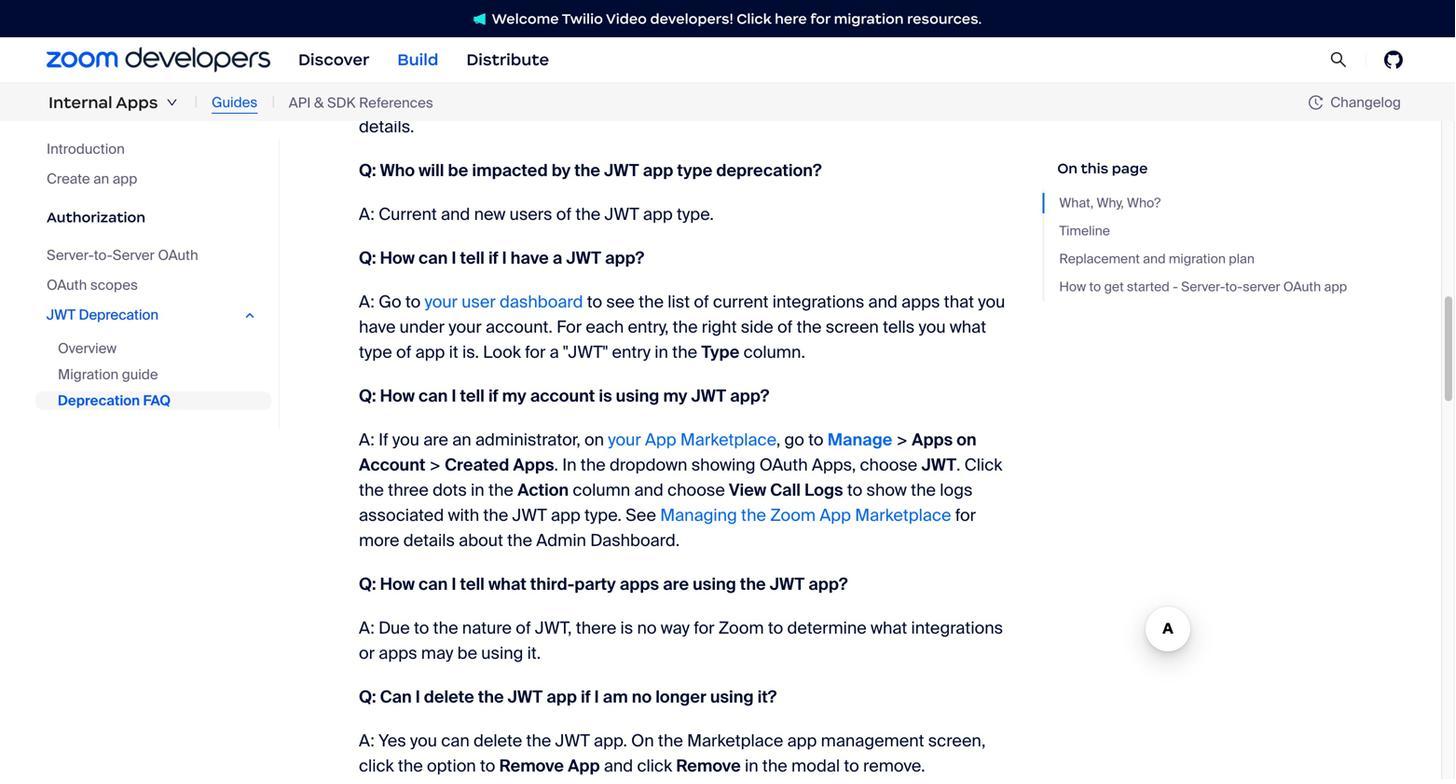 Task type: vqa. For each thing, say whether or not it's contained in the screenshot.
&
yes



Task type: describe. For each thing, give the bounding box(es) containing it.
0 horizontal spatial will
[[419, 160, 444, 182]]

apps on account
[[359, 430, 977, 476]]

the down view
[[741, 505, 766, 527]]

can for q: how can i tell if my account is using my jwt app?
[[419, 386, 448, 407]]

1 horizontal spatial >
[[897, 430, 908, 451]]

allow
[[444, 66, 484, 87]]

zoom inside 'a: due to the nature of jwt, there is no way for zoom to determine what integrations or apps may be using it.'
[[719, 618, 764, 639]]

to- inside menu
[[94, 246, 113, 264]]

q: for q: who will be impacted by the jwt app type deprecation?
[[359, 160, 376, 182]]

apps for and
[[902, 292, 940, 313]]

entry
[[612, 342, 651, 363]]

0 vertical spatial zoom
[[770, 505, 816, 527]]

below for details.
[[359, 91, 990, 138]]

to see the list of current integrations and apps that you have under your account. for each entry, the right side of the screen tells you what type of app it is. look for a "jwt" entry in the
[[359, 292, 1005, 363]]

details.
[[359, 116, 414, 138]]

oauth scopes
[[47, 276, 138, 294]]

associated
[[359, 505, 444, 527]]

i up a: go to your user dashboard
[[452, 248, 456, 269]]

1 vertical spatial server-
[[1181, 278, 1226, 296]]

0 horizontal spatial account
[[530, 386, 595, 407]]

server-
[[411, 16, 466, 37]]

your up dropdown
[[608, 430, 641, 451]]

overview migration guide deprecation faq
[[58, 339, 171, 410]]

video
[[606, 10, 647, 28]]

search image
[[1330, 51, 1347, 68]]

or
[[359, 643, 375, 664]]

2 remove from the left
[[676, 756, 741, 777]]

the down yes
[[398, 756, 423, 777]]

of right list
[[694, 292, 709, 313]]

can
[[380, 687, 412, 708]]

action
[[518, 480, 569, 501]]

integrations inside to see the list of current integrations and apps that you have under your account. for each entry, the right side of the screen tells you what type of app it is. look for a "jwt" entry in the
[[773, 292, 865, 313]]

0 vertical spatial app?
[[605, 248, 644, 269]]

who?
[[1127, 194, 1161, 212]]

side
[[741, 317, 774, 338]]

2 vertical spatial server
[[1243, 278, 1281, 296]]

the up about
[[483, 505, 508, 527]]

plan
[[1229, 250, 1255, 268]]

party
[[575, 574, 616, 595]]

list
[[668, 292, 690, 313]]

marketplace inside a: yes you can delete the jwt app. on the marketplace app management screen, click the option to
[[687, 731, 783, 752]]

the down q: who will be impacted by the jwt app type deprecation?
[[576, 204, 601, 225]]

notification image
[[473, 13, 486, 26]]

remove.
[[863, 756, 925, 777]]

the right by
[[575, 160, 600, 182]]

0 horizontal spatial migration
[[834, 10, 904, 28]]

create
[[47, 170, 90, 188]]

be inside 'a: due to the nature of jwt, there is no way for zoom to determine what integrations or apps may be using it.'
[[457, 643, 477, 664]]

how to get started - server-to-server oauth app
[[1059, 278, 1348, 296]]

a: go to your user dashboard
[[359, 292, 583, 313]]

2 vertical spatial to-
[[1225, 278, 1243, 296]]

call
[[770, 480, 801, 501]]

integrations inside 'a: due to the nature of jwt, there is no way for zoom to determine what integrations or apps may be using it.'
[[911, 618, 1003, 639]]

1 vertical spatial no
[[632, 687, 652, 708]]

github image
[[1385, 50, 1403, 69]]

there
[[576, 618, 617, 639]]

type inside the a: our server-to-server oauth app type will enable our developers to generate an access token without needing user interaction. the token generated from this app can be used to allow your private server application to get your account owner to grant permission to use specific scopes. see
[[625, 16, 658, 37]]

column.
[[744, 342, 806, 363]]

the down q: can i delete the jwt app if i am no longer using it?
[[526, 731, 551, 752]]

go
[[379, 292, 401, 313]]

0 horizontal spatial user
[[462, 292, 496, 313]]

0 vertical spatial marketplace
[[681, 430, 777, 451]]

see inside the a: our server-to-server oauth app type will enable our developers to generate an access token without needing user interaction. the token generated from this app can be used to allow your private server application to get your account owner to grant permission to use specific scopes. see
[[630, 91, 661, 113]]

your inside to see the list of current integrations and apps that you have under your account. for each entry, the right side of the screen tells you what type of app it is. look for a "jwt" entry in the
[[449, 317, 482, 338]]

the down list
[[673, 317, 698, 338]]

the up entry,
[[639, 292, 664, 313]]

to- inside the a: our server-to-server oauth app type will enable our developers to generate an access token without needing user interaction. the token generated from this app can be used to allow your private server application to get your account owner to grant permission to use specific scopes. see
[[466, 16, 488, 37]]

notification image
[[473, 13, 492, 26]]

account.
[[486, 317, 553, 338]]

using left "it?"
[[710, 687, 754, 708]]

jwt up dashboard
[[566, 248, 601, 269]]

2 horizontal spatial type
[[677, 160, 713, 182]]

the down the created at left bottom
[[489, 480, 514, 501]]

the left logs
[[911, 480, 936, 501]]

welcome twilio video developers! click here for migration resources. link
[[455, 9, 1001, 28]]

interaction.
[[631, 41, 717, 62]]

to show the logs associated with the jwt app type. see
[[359, 480, 973, 527]]

2 my from the left
[[663, 386, 688, 407]]

if for i
[[489, 248, 498, 269]]

q: how can i tell what third-party apps are using the jwt app?
[[359, 574, 848, 595]]

internal
[[48, 92, 112, 113]]

a: for a: current and new users of the jwt app type.
[[359, 204, 375, 225]]

can inside a: yes you can delete the jwt app. on the marketplace app management screen, click the option to
[[441, 731, 470, 752]]

internal apps
[[48, 92, 158, 113]]

tells
[[883, 317, 915, 338]]

way
[[661, 618, 690, 639]]

permission
[[359, 91, 445, 113]]

0 horizontal spatial server
[[488, 16, 536, 37]]

1 vertical spatial migration
[[1169, 250, 1226, 268]]

logs
[[805, 480, 843, 501]]

scopes
[[90, 276, 138, 294]]

1 horizontal spatial this
[[1081, 159, 1109, 177]]

determine
[[787, 618, 867, 639]]

view
[[729, 480, 767, 501]]

in inside . click the three dots in the
[[471, 480, 485, 501]]

how for q: how can i tell if i have a jwt app?
[[380, 248, 415, 269]]

the left type
[[672, 342, 697, 363]]

a: current and new users of the jwt app type.
[[359, 204, 714, 225]]

show
[[867, 480, 907, 501]]

for inside for more details about the admin dashboard.
[[955, 505, 976, 527]]

jwt inside a: yes you can delete the jwt app. on the marketplace app management screen, click the option to
[[555, 731, 590, 752]]

history image down search image
[[1308, 95, 1331, 110]]

jwt down q: who will be impacted by the jwt app type deprecation?
[[605, 204, 639, 225]]

if
[[379, 430, 388, 451]]

am
[[603, 687, 628, 708]]

2 vertical spatial an
[[452, 430, 472, 451]]

the down nature
[[478, 687, 504, 708]]

column
[[573, 480, 630, 501]]

tell for i
[[460, 248, 485, 269]]

in inside to see the list of current integrations and apps that you have under your account. for each entry, the right side of the screen tells you what type of app it is. look for a "jwt" entry in the
[[655, 342, 668, 363]]

how for q: how can i tell if my account is using my jwt app?
[[380, 386, 415, 407]]

the down account
[[359, 480, 384, 501]]

to inside the in the modal to remove.
[[844, 756, 859, 777]]

server
[[113, 246, 155, 264]]

0 horizontal spatial an
[[93, 170, 109, 188]]

on this page
[[1058, 159, 1148, 177]]

why,
[[1097, 194, 1124, 212]]

api & sdk references link
[[289, 92, 433, 113]]

what,
[[1059, 194, 1094, 212]]

current
[[713, 292, 769, 313]]

management
[[821, 731, 924, 752]]

0 horizontal spatial apps
[[116, 92, 158, 113]]

the up the in the modal to remove.
[[658, 731, 683, 752]]

overview
[[58, 339, 117, 358]]

the down managing the zoom app marketplace
[[740, 574, 766, 595]]

q: for q: can i delete the jwt app if i am no longer using it?
[[359, 687, 376, 708]]

using up a: if you are an administrator, on your app marketplace , go to manage >
[[616, 386, 660, 407]]

of down under
[[396, 342, 411, 363]]

what inside 'a: due to the nature of jwt, there is no way for zoom to determine what integrations or apps may be using it.'
[[871, 618, 907, 639]]

current
[[379, 204, 437, 225]]

guide
[[122, 365, 158, 384]]

jwt,
[[535, 618, 572, 639]]

jwt up logs
[[922, 455, 957, 476]]

i up your user dashboard link
[[502, 248, 507, 269]]

right
[[702, 317, 737, 338]]

apps,
[[812, 455, 856, 476]]

zoom developer logo image
[[47, 47, 270, 72]]

1 vertical spatial get
[[1104, 278, 1124, 296]]

what, why, who? link
[[1059, 193, 1348, 214]]

you right that
[[978, 292, 1005, 313]]

1 horizontal spatial app
[[645, 430, 677, 451]]

. click the three dots in the
[[359, 455, 1003, 501]]

and for action column and choose view call logs
[[634, 480, 664, 501]]

that
[[944, 292, 974, 313]]

1 vertical spatial are
[[663, 574, 689, 595]]

a: for a: our server-to-server oauth app type will enable our developers to generate an access token without needing user interaction. the token generated from this app can be used to allow your private server application to get your account owner to grant permission to use specific scopes. see
[[359, 16, 375, 37]]

administrator,
[[475, 430, 581, 451]]

type inside to see the list of current integrations and apps that you have under your account. for each entry, the right side of the screen tells you what type of app it is. look for a "jwt" entry in the
[[359, 342, 392, 363]]

it
[[449, 342, 458, 363]]

will inside the a: our server-to-server oauth app type will enable our developers to generate an access token without needing user interaction. the token generated from this app can be used to allow your private server application to get your account owner to grant permission to use specific scopes. see
[[662, 16, 686, 37]]

the inside the in the modal to remove.
[[763, 756, 788, 777]]

0 horizontal spatial what
[[489, 574, 527, 595]]

i down the details
[[452, 574, 456, 595]]

our
[[747, 16, 772, 37]]

1 token from the left
[[419, 41, 462, 62]]

search image
[[1330, 51, 1347, 68]]

jwt right by
[[604, 160, 639, 182]]

your down without
[[488, 66, 521, 87]]

jwt deprecation
[[47, 306, 159, 324]]

0 horizontal spatial server-
[[47, 246, 94, 264]]

you inside a: yes you can delete the jwt app. on the marketplace app management screen, click the option to
[[410, 731, 437, 752]]

developers
[[776, 16, 862, 37]]

you right the tells in the top of the page
[[919, 317, 946, 338]]

jwt down the it.
[[508, 687, 543, 708]]

more
[[359, 530, 399, 552]]

the right 'in'
[[581, 455, 606, 476]]

i down it
[[452, 386, 456, 407]]

enable
[[690, 16, 743, 37]]

each
[[586, 317, 624, 338]]

app inside a: yes you can delete the jwt app. on the marketplace app management screen, click the option to
[[787, 731, 817, 752]]

this inside the a: our server-to-server oauth app type will enable our developers to generate an access token without needing user interaction. the token generated from this app can be used to allow your private server application to get your account owner to grant permission to use specific scopes. see
[[925, 41, 953, 62]]

for inside below for details.
[[970, 91, 990, 113]]

users
[[510, 204, 552, 225]]

a: for a: if you are an administrator, on your app marketplace , go to manage >
[[359, 430, 375, 451]]

on inside apps on account
[[957, 430, 977, 451]]

for inside to see the list of current integrations and apps that you have under your account. for each entry, the right side of the screen tells you what type of app it is. look for a "jwt" entry in the
[[525, 342, 546, 363]]

a: for a: due to the nature of jwt, there is no way for zoom to determine what integrations or apps may be using it.
[[359, 618, 375, 639]]

resources.
[[907, 10, 982, 28]]

replacement and migration plan
[[1059, 250, 1255, 268]]

your down 'our'
[[771, 66, 804, 87]]

migration
[[58, 365, 119, 384]]

0 horizontal spatial >
[[429, 455, 441, 476]]

1 on from the left
[[585, 430, 604, 451]]

q: can i delete the jwt app if i am no longer using it?
[[359, 687, 777, 708]]

of right users
[[556, 204, 572, 225]]

"jwt"
[[563, 342, 608, 363]]

to inside to show the logs associated with the jwt app type. see
[[847, 480, 863, 501]]

in the modal to remove.
[[359, 756, 1006, 779]]

1 my from the left
[[502, 386, 526, 407]]

apps for party
[[620, 574, 659, 595]]

can for q: how can i tell if i have a jwt app?
[[419, 248, 448, 269]]

sdk
[[327, 93, 356, 112]]

using inside 'a: due to the nature of jwt, there is no way for zoom to determine what integrations or apps may be using it.'
[[481, 643, 523, 664]]

click inside . click the three dots in the
[[965, 455, 1003, 476]]

modal
[[792, 756, 840, 777]]

longer
[[656, 687, 707, 708]]

to inside a: yes you can delete the jwt app. on the marketplace app management screen, click the option to
[[480, 756, 495, 777]]

generate
[[886, 16, 955, 37]]

app inside to show the logs associated with the jwt app type. see
[[551, 505, 581, 527]]



Task type: locate. For each thing, give the bounding box(es) containing it.
replacement
[[1059, 250, 1140, 268]]

1 vertical spatial type.
[[585, 505, 622, 527]]

using
[[616, 386, 660, 407], [693, 574, 736, 595], [481, 643, 523, 664], [710, 687, 754, 708]]

1 horizontal spatial choose
[[860, 455, 918, 476]]

app
[[645, 430, 677, 451], [820, 505, 851, 527], [568, 756, 600, 777]]

1 horizontal spatial click
[[965, 455, 1003, 476]]

action column and choose view call logs
[[518, 480, 843, 501]]

0 vertical spatial integrations
[[773, 292, 865, 313]]

1 click from the left
[[359, 756, 394, 777]]

oauth
[[158, 246, 198, 264], [47, 276, 87, 294], [1284, 278, 1321, 296], [760, 455, 808, 476]]

app.
[[594, 731, 627, 752]]

the up column.
[[797, 317, 822, 338]]

0 vertical spatial delete
[[424, 687, 474, 708]]

zoom right way
[[719, 618, 764, 639]]

app down logs
[[820, 505, 851, 527]]

are up way
[[663, 574, 689, 595]]

to- up without
[[466, 16, 488, 37]]

github image
[[1385, 50, 1403, 69]]

apps down dashboard.
[[620, 574, 659, 595]]

account inside the a: our server-to-server oauth app type will enable our developers to generate an access token without needing user interaction. the token generated from this app can be used to allow your private server application to get your account owner to grant permission to use specific scopes. see
[[808, 66, 871, 87]]

have inside to see the list of current integrations and apps that you have under your account. for each entry, the right side of the screen tells you what type of app it is. look for a "jwt" entry in the
[[359, 317, 396, 338]]

1 horizontal spatial will
[[662, 16, 686, 37]]

>
[[897, 430, 908, 451], [429, 455, 441, 476]]

a up dashboard
[[553, 248, 563, 269]]

this left "page" at the top
[[1081, 159, 1109, 177]]

dropdown
[[610, 455, 688, 476]]

1 horizontal spatial remove
[[676, 756, 741, 777]]

i
[[452, 248, 456, 269], [502, 248, 507, 269], [452, 386, 456, 407], [452, 574, 456, 595], [416, 687, 420, 708], [595, 687, 599, 708]]

menu containing introduction
[[35, 140, 280, 429]]

1 horizontal spatial on
[[957, 430, 977, 451]]

1 horizontal spatial in
[[655, 342, 668, 363]]

managing the zoom app marketplace
[[660, 505, 951, 527]]

i left am
[[595, 687, 599, 708]]

> up dots
[[429, 455, 441, 476]]

apps inside apps on account
[[912, 430, 953, 451]]

welcome
[[492, 10, 559, 28]]

0 horizontal spatial my
[[502, 386, 526, 407]]

jwt up overview
[[47, 306, 75, 324]]

and for a: current and new users of the jwt app type.
[[441, 204, 470, 225]]

have down go
[[359, 317, 396, 338]]

specific
[[500, 91, 561, 113]]

server- down the replacement and migration plan link
[[1181, 278, 1226, 296]]

1 horizontal spatial have
[[511, 248, 549, 269]]

for right way
[[694, 618, 715, 639]]

3 a: from the top
[[359, 292, 375, 313]]

a: inside 'a: due to the nature of jwt, there is no way for zoom to determine what integrations or apps may be using it.'
[[359, 618, 375, 639]]

type.
[[677, 204, 714, 225], [585, 505, 622, 527]]

1 tell from the top
[[460, 248, 485, 269]]

your up under
[[425, 292, 458, 313]]

0 horizontal spatial choose
[[668, 480, 725, 501]]

2 vertical spatial apps
[[379, 643, 417, 664]]

app inside to see the list of current integrations and apps that you have under your account. for each entry, the right side of the screen tells you what type of app it is. look for a "jwt" entry in the
[[415, 342, 445, 363]]

0 horizontal spatial this
[[925, 41, 953, 62]]

access
[[359, 41, 415, 62]]

a: yes you can delete the jwt app. on the marketplace app management screen, click the option to
[[359, 731, 986, 777]]

server up scopes. in the top of the page
[[581, 66, 629, 87]]

for down logs
[[955, 505, 976, 527]]

timeline
[[1059, 222, 1110, 240]]

user inside the a: our server-to-server oauth app type will enable our developers to generate an access token without needing user interaction. the token generated from this app can be used to allow your private server application to get your account owner to grant permission to use specific scopes. see
[[593, 41, 627, 62]]

jwt left app.
[[555, 731, 590, 752]]

server up without
[[488, 16, 536, 37]]

needing
[[526, 41, 589, 62]]

1 vertical spatial apps
[[912, 430, 953, 451]]

scopes.
[[565, 91, 626, 113]]

apps left down icon
[[116, 92, 158, 113]]

you right yes
[[410, 731, 437, 752]]

you
[[978, 292, 1005, 313], [919, 317, 946, 338], [392, 430, 420, 451], [410, 731, 437, 752]]

application
[[633, 66, 719, 87]]

2 click from the left
[[637, 756, 672, 777]]

a: if you are an administrator, on your app marketplace , go to manage >
[[359, 430, 912, 451]]

user up account.
[[462, 292, 496, 313]]

deprecation inside the "overview migration guide deprecation faq"
[[58, 392, 140, 410]]

see inside to show the logs associated with the jwt app type. see
[[626, 505, 656, 527]]

apps inside 'a: due to the nature of jwt, there is no way for zoom to determine what integrations or apps may be using it.'
[[379, 643, 417, 664]]

0 vertical spatial user
[[593, 41, 627, 62]]

q:
[[359, 160, 376, 182], [359, 248, 376, 269], [359, 386, 376, 407], [359, 574, 376, 595], [359, 687, 376, 708]]

welcome twilio video developers! click here for migration resources.
[[492, 10, 982, 28]]

1 horizontal spatial an
[[452, 430, 472, 451]]

details
[[403, 530, 455, 552]]

1 vertical spatial be
[[448, 160, 468, 182]]

for right here
[[810, 10, 831, 28]]

is
[[599, 386, 612, 407], [621, 618, 633, 639]]

on
[[585, 430, 604, 451], [957, 430, 977, 451]]

5 a: from the top
[[359, 618, 375, 639]]

0 horizontal spatial apps
[[379, 643, 417, 664]]

0 vertical spatial an
[[959, 16, 978, 37]]

jwt up determine
[[770, 574, 805, 595]]

dots
[[433, 480, 467, 501]]

2 . from the left
[[957, 455, 961, 476]]

nature
[[462, 618, 512, 639]]

to inside to see the list of current integrations and apps that you have under your account. for each entry, the right side of the screen tells you what type of app it is. look for a "jwt" entry in the
[[587, 292, 602, 313]]

jwt inside to show the logs associated with the jwt app type. see
[[512, 505, 547, 527]]

0 vertical spatial if
[[489, 248, 498, 269]]

guides link
[[212, 92, 258, 114]]

2 on from the left
[[957, 430, 977, 451]]

for inside 'a: due to the nature of jwt, there is no way for zoom to determine what integrations or apps may be using it.'
[[694, 618, 715, 639]]

1 vertical spatial choose
[[668, 480, 725, 501]]

2 vertical spatial app?
[[809, 574, 848, 595]]

2 a: from the top
[[359, 204, 375, 225]]

account down generated
[[808, 66, 871, 87]]

server-
[[47, 246, 94, 264], [1181, 278, 1226, 296]]

a: for a: go to your user dashboard
[[359, 292, 375, 313]]

no inside 'a: due to the nature of jwt, there is no way for zoom to determine what integrations or apps may be using it.'
[[637, 618, 657, 639]]

a: inside the a: our server-to-server oauth app type will enable our developers to generate an access token without needing user interaction. the token generated from this app can be used to allow your private server application to get your account owner to grant permission to use specific scopes. see
[[359, 16, 375, 37]]

jwt down action at left bottom
[[512, 505, 547, 527]]

1 vertical spatial see
[[626, 505, 656, 527]]

go
[[785, 430, 805, 451]]

remove down q: can i delete the jwt app if i am no longer using it?
[[499, 756, 564, 777]]

1 vertical spatial if
[[489, 386, 498, 407]]

. inside . click the three dots in the
[[957, 455, 961, 476]]

1 vertical spatial this
[[1081, 159, 1109, 177]]

zoom
[[770, 505, 816, 527], [719, 618, 764, 639]]

tell for third-
[[460, 574, 485, 595]]

1 horizontal spatial server
[[581, 66, 629, 87]]

server- up "oauth scopes"
[[47, 246, 94, 264]]

apps
[[902, 292, 940, 313], [620, 574, 659, 595], [379, 643, 417, 664]]

i right can
[[416, 687, 420, 708]]

apps up logs
[[912, 430, 953, 451]]

0 vertical spatial click
[[737, 10, 772, 28]]

3 tell from the top
[[460, 574, 485, 595]]

using down nature
[[481, 643, 523, 664]]

choose up show
[[860, 455, 918, 476]]

0 vertical spatial are
[[424, 430, 448, 451]]

an inside the a: our server-to-server oauth app type will enable our developers to generate an access token without needing user interaction. the token generated from this app can be used to allow your private server application to get your account owner to grant permission to use specific scopes. see
[[959, 16, 978, 37]]

on right app.
[[631, 731, 654, 752]]

replacement and migration plan link
[[1059, 249, 1348, 269]]

tell down about
[[460, 574, 485, 595]]

with
[[448, 505, 479, 527]]

0 vertical spatial type.
[[677, 204, 714, 225]]

history image left changelog on the top right
[[1308, 95, 1323, 110]]

0 vertical spatial be
[[359, 66, 379, 87]]

click
[[737, 10, 772, 28], [965, 455, 1003, 476]]

1 horizontal spatial apps
[[513, 455, 554, 476]]

1 vertical spatial app
[[820, 505, 851, 527]]

0 horizontal spatial are
[[424, 430, 448, 451]]

a: for a: yes you can delete the jwt app. on the marketplace app management screen, click the option to
[[359, 731, 375, 752]]

is for no
[[621, 618, 633, 639]]

to
[[866, 16, 882, 37], [425, 66, 440, 87], [723, 66, 738, 87], [926, 66, 941, 87], [449, 91, 464, 113], [1089, 278, 1101, 296], [405, 292, 421, 313], [587, 292, 602, 313], [809, 430, 824, 451], [847, 480, 863, 501], [414, 618, 429, 639], [768, 618, 783, 639], [480, 756, 495, 777], [844, 756, 859, 777]]

2 horizontal spatial apps
[[902, 292, 940, 313]]

and left new
[[441, 204, 470, 225]]

0 horizontal spatial type.
[[585, 505, 622, 527]]

0 vertical spatial get
[[742, 66, 767, 87]]

2 token from the left
[[754, 41, 797, 62]]

you right if on the left bottom
[[392, 430, 420, 451]]

apps up the tells in the top of the page
[[902, 292, 940, 313]]

how
[[380, 248, 415, 269], [1059, 278, 1086, 296], [380, 386, 415, 407], [380, 574, 415, 595]]

2 vertical spatial type
[[359, 342, 392, 363]]

1 vertical spatial >
[[429, 455, 441, 476]]

server
[[488, 16, 536, 37], [581, 66, 629, 87], [1243, 278, 1281, 296]]

2 horizontal spatial what
[[950, 317, 987, 338]]

1 vertical spatial app?
[[730, 386, 769, 407]]

are up the created at left bottom
[[424, 430, 448, 451]]

1 horizontal spatial zoom
[[770, 505, 816, 527]]

api
[[289, 93, 311, 112]]

type. up list
[[677, 204, 714, 225]]

1 a: from the top
[[359, 16, 375, 37]]

1 horizontal spatial token
[[754, 41, 797, 62]]

q: for q: how can i tell if my account is using my jwt app?
[[359, 386, 376, 407]]

1 vertical spatial is
[[621, 618, 633, 639]]

history image
[[1308, 95, 1331, 110], [1308, 95, 1323, 110]]

1 horizontal spatial user
[[593, 41, 627, 62]]

in inside the in the modal to remove.
[[745, 756, 759, 777]]

1 horizontal spatial what
[[871, 618, 907, 639]]

2 horizontal spatial to-
[[1225, 278, 1243, 296]]

a: left yes
[[359, 731, 375, 752]]

click left here
[[737, 10, 772, 28]]

6 a: from the top
[[359, 731, 375, 752]]

0 vertical spatial will
[[662, 16, 686, 37]]

tell for my
[[460, 386, 485, 407]]

a: inside a: yes you can delete the jwt app. on the marketplace app management screen, click the option to
[[359, 731, 375, 752]]

0 horizontal spatial on
[[631, 731, 654, 752]]

your app marketplace link
[[608, 430, 777, 451]]

4 q: from the top
[[359, 574, 376, 595]]

click up logs
[[965, 455, 1003, 476]]

2 vertical spatial tell
[[460, 574, 485, 595]]

here
[[775, 10, 807, 28]]

user down video
[[593, 41, 627, 62]]

can inside the a: our server-to-server oauth app type will enable our developers to generate an access token without needing user interaction. the token generated from this app can be used to allow your private server application to get your account owner to grant permission to use specific scopes. see
[[990, 41, 1019, 62]]

it?
[[758, 687, 777, 708]]

type down go
[[359, 342, 392, 363]]

used
[[383, 66, 421, 87]]

2 horizontal spatial server
[[1243, 278, 1281, 296]]

a: up 'or'
[[359, 618, 375, 639]]

choose up managing
[[668, 480, 725, 501]]

0 horizontal spatial integrations
[[773, 292, 865, 313]]

user
[[593, 41, 627, 62], [462, 292, 496, 313]]

apps inside to see the list of current integrations and apps that you have under your account. for each entry, the right side of the screen tells you what type of app it is. look for a "jwt" entry in the
[[902, 292, 940, 313]]

and down app.
[[604, 756, 633, 777]]

0 vertical spatial account
[[808, 66, 871, 87]]

menu containing overview
[[35, 332, 279, 418]]

1 remove from the left
[[499, 756, 564, 777]]

below
[[920, 91, 966, 113]]

to- down plan
[[1225, 278, 1243, 296]]

your user dashboard link
[[425, 292, 583, 313]]

and up the tells in the top of the page
[[869, 292, 898, 313]]

what left third-
[[489, 574, 527, 595]]

1 vertical spatial marketplace
[[855, 505, 951, 527]]

2 tell from the top
[[460, 386, 485, 407]]

.
[[554, 455, 558, 476], [957, 455, 961, 476]]

0 horizontal spatial on
[[585, 430, 604, 451]]

and up started
[[1143, 250, 1166, 268]]

on up column
[[585, 430, 604, 451]]

a:
[[359, 16, 375, 37], [359, 204, 375, 225], [359, 292, 375, 313], [359, 430, 375, 451], [359, 618, 375, 639], [359, 731, 375, 752]]

4 a: from the top
[[359, 430, 375, 451]]

jwt down type
[[691, 386, 726, 407]]

an right generate
[[959, 16, 978, 37]]

dashboard
[[500, 292, 583, 313]]

0 vertical spatial apps
[[902, 292, 940, 313]]

,
[[777, 430, 781, 451]]

no left way
[[637, 618, 657, 639]]

1 menu from the top
[[35, 140, 280, 429]]

if
[[489, 248, 498, 269], [489, 386, 498, 407], [581, 687, 591, 708]]

of up the it.
[[516, 618, 531, 639]]

our
[[379, 16, 407, 37]]

2 q: from the top
[[359, 248, 376, 269]]

see
[[630, 91, 661, 113], [626, 505, 656, 527]]

on inside a: yes you can delete the jwt app. on the marketplace app management screen, click the option to
[[631, 731, 654, 752]]

1 . from the left
[[554, 455, 558, 476]]

0 vertical spatial have
[[511, 248, 549, 269]]

yes
[[379, 731, 406, 752]]

0 horizontal spatial app
[[568, 756, 600, 777]]

2 menu from the top
[[35, 332, 279, 418]]

twilio
[[562, 10, 603, 28]]

dashboard.
[[590, 530, 680, 552]]

be inside the a: our server-to-server oauth app type will enable our developers to generate an access token without needing user interaction. the token generated from this app can be used to allow your private server application to get your account owner to grant permission to use specific scopes. see
[[359, 66, 379, 87]]

type down below for details. at the top of page
[[677, 160, 713, 182]]

how down replacement
[[1059, 278, 1086, 296]]

0 vertical spatial a
[[553, 248, 563, 269]]

tell up a: go to your user dashboard
[[460, 248, 485, 269]]

account down the "jwt"
[[530, 386, 595, 407]]

1 vertical spatial a
[[550, 342, 559, 363]]

changelog
[[1331, 93, 1401, 111]]

app? up determine
[[809, 574, 848, 595]]

for inside the welcome twilio video developers! click here for migration resources. link
[[810, 10, 831, 28]]

oauth
[[540, 16, 588, 37]]

impacted
[[472, 160, 548, 182]]

2 vertical spatial be
[[457, 643, 477, 664]]

what inside to see the list of current integrations and apps that you have under your account. for each entry, the right side of the screen tells you what type of app it is. look for a "jwt" entry in the
[[950, 317, 987, 338]]

this
[[925, 41, 953, 62], [1081, 159, 1109, 177]]

in left modal
[[745, 756, 759, 777]]

1 horizontal spatial type
[[625, 16, 658, 37]]

1 vertical spatial in
[[471, 480, 485, 501]]

can for q: how can i tell what third-party apps are using the jwt app?
[[419, 574, 448, 595]]

0 vertical spatial type
[[625, 16, 658, 37]]

for down account.
[[525, 342, 546, 363]]

of inside 'a: due to the nature of jwt, there is no way for zoom to determine what integrations or apps may be using it.'
[[516, 618, 531, 639]]

delete inside a: yes you can delete the jwt app. on the marketplace app management screen, click the option to
[[474, 731, 522, 752]]

have down users
[[511, 248, 549, 269]]

0 vertical spatial apps
[[116, 92, 158, 113]]

0 vertical spatial on
[[1058, 159, 1078, 177]]

be right "may"
[[457, 643, 477, 664]]

type. down column
[[585, 505, 622, 527]]

1 horizontal spatial app?
[[730, 386, 769, 407]]

0 vertical spatial deprecation
[[79, 306, 159, 324]]

is inside 'a: due to the nature of jwt, there is no way for zoom to determine what integrations or apps may be using it.'
[[621, 618, 633, 639]]

marketplace down "it?"
[[687, 731, 783, 752]]

managing the zoom app marketplace link
[[660, 505, 951, 527]]

owner
[[875, 66, 922, 87]]

showing
[[692, 455, 756, 476]]

0 horizontal spatial click
[[359, 756, 394, 777]]

and inside to see the list of current integrations and apps that you have under your account. for each entry, the right side of the screen tells you what type of app it is. look for a "jwt" entry in the
[[869, 292, 898, 313]]

how for q: how can i tell what third-party apps are using the jwt app?
[[380, 574, 415, 595]]

5 q: from the top
[[359, 687, 376, 708]]

in down entry,
[[655, 342, 668, 363]]

of
[[556, 204, 572, 225], [694, 292, 709, 313], [778, 317, 793, 338], [396, 342, 411, 363], [516, 618, 531, 639]]

is.
[[462, 342, 479, 363]]

if for my
[[489, 386, 498, 407]]

of up column.
[[778, 317, 793, 338]]

marketplace
[[681, 430, 777, 451], [855, 505, 951, 527], [687, 731, 783, 752]]

2 vertical spatial if
[[581, 687, 591, 708]]

1 vertical spatial what
[[489, 574, 527, 595]]

app down app.
[[568, 756, 600, 777]]

api & sdk references
[[289, 93, 433, 112]]

0 vertical spatial >
[[897, 430, 908, 451]]

1 vertical spatial server
[[581, 66, 629, 87]]

2 horizontal spatial in
[[745, 756, 759, 777]]

0 horizontal spatial remove
[[499, 756, 564, 777]]

get inside the a: our server-to-server oauth app type will enable our developers to generate an access token without needing user interaction. the token generated from this app can be used to allow your private server application to get your account owner to grant permission to use specific scopes. see
[[742, 66, 767, 87]]

delete up option
[[474, 731, 522, 752]]

0 horizontal spatial to-
[[94, 246, 113, 264]]

introduction
[[47, 140, 125, 158]]

option
[[427, 756, 476, 777]]

1 q: from the top
[[359, 160, 376, 182]]

token down 'our'
[[754, 41, 797, 62]]

type. for with
[[585, 505, 622, 527]]

no
[[637, 618, 657, 639], [632, 687, 652, 708]]

1 vertical spatial tell
[[460, 386, 485, 407]]

what down that
[[950, 317, 987, 338]]

a inside to see the list of current integrations and apps that you have under your account. for each entry, the right side of the screen tells you what type of app it is. look for a "jwt" entry in the
[[550, 342, 559, 363]]

an right create
[[93, 170, 109, 188]]

1 horizontal spatial click
[[637, 756, 672, 777]]

create an app
[[47, 170, 137, 188]]

using up 'a: due to the nature of jwt, there is no way for zoom to determine what integrations or apps may be using it.'
[[693, 574, 736, 595]]

2 vertical spatial app
[[568, 756, 600, 777]]

be left impacted
[[448, 160, 468, 182]]

type. inside to show the logs associated with the jwt app type. see
[[585, 505, 622, 527]]

the inside 'a: due to the nature of jwt, there is no way for zoom to determine what integrations or apps may be using it.'
[[433, 618, 458, 639]]

for
[[810, 10, 831, 28], [970, 91, 990, 113], [525, 342, 546, 363], [955, 505, 976, 527], [694, 618, 715, 639]]

my
[[502, 386, 526, 407], [663, 386, 688, 407]]

q: for q: how can i tell if i have a jwt app?
[[359, 248, 376, 269]]

click inside a: yes you can delete the jwt app. on the marketplace app management screen, click the option to
[[359, 756, 394, 777]]

1 vertical spatial account
[[530, 386, 595, 407]]

logs
[[940, 480, 973, 501]]

menu
[[35, 140, 280, 429], [35, 332, 279, 418]]

0 vertical spatial in
[[655, 342, 668, 363]]

and for remove app and click remove
[[604, 756, 633, 777]]

a
[[553, 248, 563, 269], [550, 342, 559, 363]]

type. for of
[[677, 204, 714, 225]]

3 q: from the top
[[359, 386, 376, 407]]

0 vertical spatial this
[[925, 41, 953, 62]]

1 vertical spatial will
[[419, 160, 444, 182]]

get down the
[[742, 66, 767, 87]]

a: left current
[[359, 204, 375, 225]]

is for using
[[599, 386, 612, 407]]

1 horizontal spatial account
[[808, 66, 871, 87]]

the right about
[[507, 530, 532, 552]]

created
[[445, 455, 509, 476]]

0 horizontal spatial get
[[742, 66, 767, 87]]

q: for q: how can i tell what third-party apps are using the jwt app?
[[359, 574, 376, 595]]

app up dropdown
[[645, 430, 677, 451]]

manage
[[828, 430, 893, 451]]

1 vertical spatial integrations
[[911, 618, 1003, 639]]

1 horizontal spatial are
[[663, 574, 689, 595]]

the inside for more details about the admin dashboard.
[[507, 530, 532, 552]]

2 horizontal spatial app?
[[809, 574, 848, 595]]

jwt inside menu
[[47, 306, 75, 324]]

down image
[[166, 97, 178, 108]]

2 vertical spatial apps
[[513, 455, 554, 476]]

0 vertical spatial choose
[[860, 455, 918, 476]]

deprecation down scopes
[[79, 306, 159, 324]]



